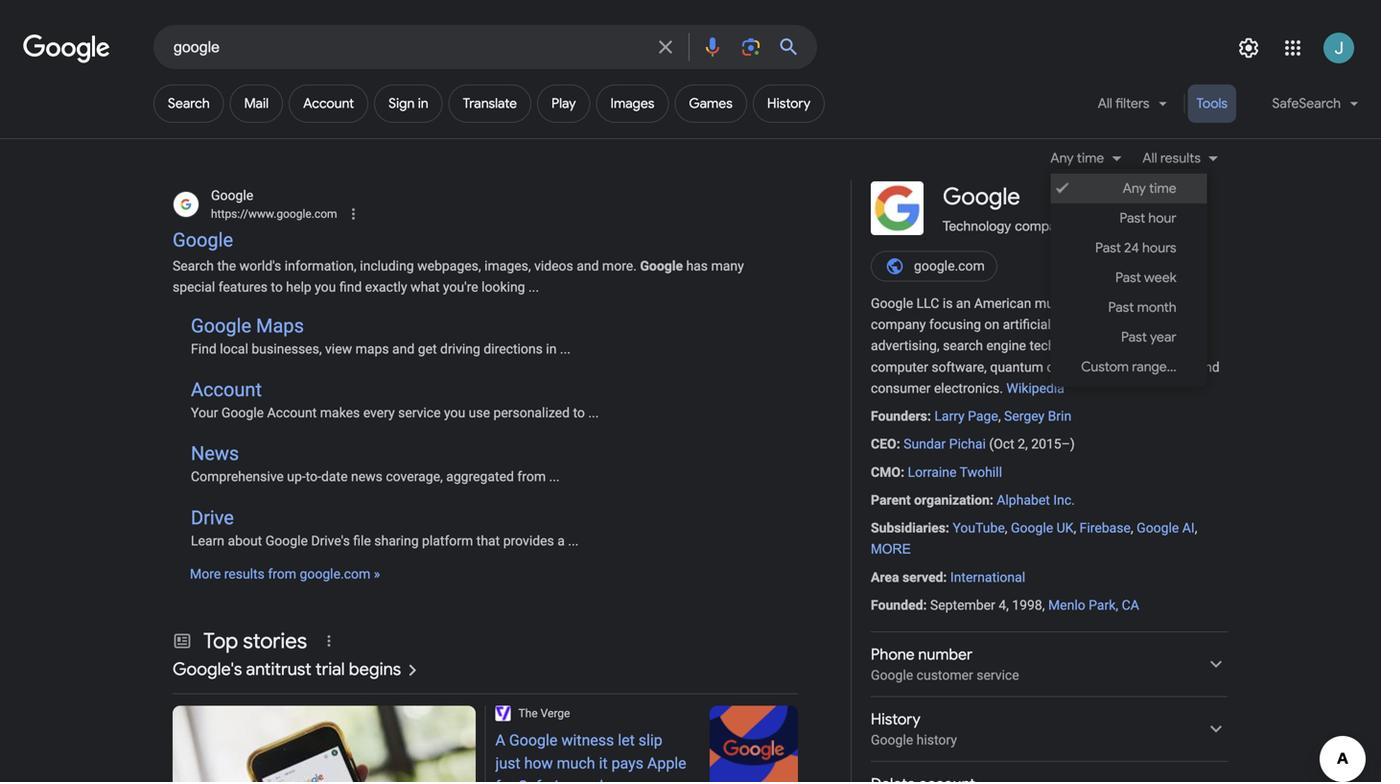 Task type: describe. For each thing, give the bounding box(es) containing it.
google.com »
[[300, 566, 380, 582]]

service inside phone number google customer service
[[977, 667, 1020, 683]]

drive link
[[191, 507, 234, 529]]

https://www.google.com text field
[[211, 205, 337, 223]]

, right firebase "link"
[[1195, 520, 1198, 536]]

search for search the world's information, including webpages, images, videos and more. google
[[173, 258, 214, 274]]

0 horizontal spatial account link
[[191, 379, 262, 401]]

... inside google maps find local businesses, view maps and get driving directions in ...
[[560, 341, 571, 357]]

technology,
[[1030, 338, 1098, 354]]

subsidiaries
[[871, 520, 946, 536]]

account your google account makes every service you use personalized to ...
[[191, 379, 599, 421]]

, left google ai link
[[1131, 520, 1134, 536]]

focusing
[[930, 317, 982, 333]]

llc
[[917, 296, 940, 311]]

past hour link
[[1051, 203, 1208, 233]]

online
[[1129, 317, 1165, 333]]

subsidiaries : youtube , google uk , firebase , google ai , more
[[871, 520, 1198, 557]]

0 vertical spatial and
[[577, 258, 599, 274]]

2015–)
[[1032, 436, 1075, 452]]

stories
[[243, 627, 307, 654]]

, left sergey
[[999, 408, 1001, 424]]

page
[[968, 408, 999, 424]]

drive's
[[311, 533, 350, 549]]

add account element
[[303, 95, 354, 112]]

in inside google maps find local businesses, view maps and get driving directions in ...
[[546, 341, 557, 357]]

0 vertical spatial computing,
[[1137, 338, 1204, 354]]

past for past 24 hours
[[1096, 239, 1122, 257]]

google inside google llc is an american multinational technology company focusing on artificial intelligence, online advertising, search engine technology, cloud computing, computer software, quantum computing, e-commerce, and consumer electronics.
[[871, 296, 914, 311]]

past 24 hours
[[1096, 239, 1177, 257]]

special
[[173, 279, 215, 295]]

range...
[[1133, 358, 1177, 376]]

games
[[689, 95, 733, 112]]

pays
[[612, 755, 644, 773]]

artificial
[[1003, 317, 1052, 333]]

past hour
[[1120, 210, 1177, 227]]

view
[[325, 341, 352, 357]]

google inside phone number google customer service
[[871, 667, 914, 683]]

sign
[[389, 95, 415, 112]]

google llc is an american multinational technology company focusing on artificial intelligence, online advertising, search engine technology, cloud computing, computer software, quantum computing, e-commerce, and consumer electronics.
[[871, 296, 1220, 396]]

up-
[[287, 469, 306, 485]]

menlo
[[1049, 597, 1086, 613]]

world's
[[240, 258, 281, 274]]

filters
[[1116, 95, 1150, 112]]

hours
[[1143, 239, 1177, 257]]

google left has
[[640, 258, 683, 274]]

google inside drive learn about google drive's file sharing platform that provides a ...
[[266, 533, 308, 549]]

any inside dropdown button
[[1051, 150, 1074, 167]]

you inside has many special features to help you find exactly what you're looking ...
[[315, 279, 336, 295]]

technology
[[943, 218, 1012, 234]]

sundar pichai link
[[904, 436, 986, 452]]

2 vertical spatial account
[[267, 405, 317, 421]]

you inside account your google account makes every service you use personalized to ...
[[444, 405, 466, 421]]

google maps find local businesses, view maps and get driving directions in ...
[[191, 315, 571, 357]]

news link
[[191, 443, 239, 465]]

add search element
[[168, 95, 210, 112]]

google's antitrust trial begins link
[[173, 658, 424, 682]]

add translate element
[[463, 95, 517, 112]]

coverage,
[[386, 469, 443, 485]]

translate
[[463, 95, 517, 112]]

mail link
[[230, 84, 283, 123]]

area served : international
[[871, 569, 1026, 585]]

search link
[[154, 84, 224, 123]]

month
[[1138, 299, 1177, 316]]

past for past week
[[1116, 269, 1142, 286]]

search by voice image
[[702, 36, 725, 59]]

cmo : lorraine twohill
[[871, 464, 1003, 480]]

american
[[975, 296, 1032, 311]]

area
[[871, 569, 900, 585]]

0 horizontal spatial in
[[418, 95, 429, 112]]

youtube link
[[953, 520, 1005, 536]]

more.
[[603, 258, 637, 274]]

verge
[[541, 707, 570, 720]]

hour
[[1149, 210, 1177, 227]]

looking ...
[[482, 279, 539, 295]]

electronics.
[[935, 380, 1004, 396]]

comprehensive
[[191, 469, 284, 485]]

news
[[191, 443, 239, 465]]

ceo
[[871, 436, 897, 452]]

images
[[611, 95, 655, 112]]

results for all
[[1161, 150, 1201, 167]]

google inside google https://www.google.com
[[211, 188, 254, 203]]

google up the
[[173, 229, 233, 251]]

google inside google maps find local businesses, view maps and get driving directions in ...
[[191, 315, 252, 337]]

and inside google llc is an american multinational technology company focusing on artificial intelligence, online advertising, search engine technology, cloud computing, computer software, quantum computing, e-commerce, and consumer electronics.
[[1198, 359, 1220, 375]]

(oct
[[990, 436, 1015, 452]]

pichai
[[950, 436, 986, 452]]

maps
[[256, 315, 304, 337]]

2,
[[1018, 436, 1029, 452]]

consumer
[[871, 380, 931, 396]]

any time inside dropdown button
[[1051, 150, 1105, 167]]

international
[[951, 569, 1026, 585]]

videos
[[535, 258, 574, 274]]

, down alphabet
[[1005, 520, 1008, 536]]

add games element
[[689, 95, 733, 112]]

any time radio item
[[1051, 174, 1208, 203]]

all for all filters
[[1098, 95, 1113, 112]]

brin
[[1049, 408, 1072, 424]]

past year
[[1122, 329, 1177, 346]]

drive
[[191, 507, 234, 529]]

google inside google technology company
[[943, 182, 1021, 212]]

results for more
[[224, 566, 265, 582]]

... inside drive learn about google drive's file sharing platform that provides a ...
[[568, 533, 579, 549]]

aggregated
[[446, 469, 514, 485]]

past for past year
[[1122, 329, 1148, 346]]

1998,
[[1013, 597, 1046, 613]]

the verge
[[519, 707, 570, 720]]

organization
[[915, 492, 990, 508]]

: for lorraine
[[901, 464, 905, 480]]

company inside google technology company
[[1015, 218, 1071, 234]]

google.com
[[915, 258, 985, 274]]

much
[[557, 755, 595, 773]]

custom range...
[[1082, 358, 1177, 376]]

international link
[[951, 569, 1026, 585]]

history
[[917, 732, 958, 748]]

the
[[519, 707, 538, 720]]

businesses,
[[252, 341, 322, 357]]

more
[[871, 542, 912, 557]]

number
[[919, 645, 973, 665]]

about
[[228, 533, 262, 549]]

past for past hour
[[1120, 210, 1146, 227]]

your
[[191, 405, 218, 421]]

find
[[191, 341, 217, 357]]

: up september
[[944, 569, 948, 585]]

google image
[[23, 35, 111, 63]]

search by image image
[[740, 36, 763, 59]]



Task type: vqa. For each thing, say whether or not it's contained in the screenshot.


Task type: locate. For each thing, give the bounding box(es) containing it.
and left get
[[393, 341, 415, 357]]

you left use
[[444, 405, 466, 421]]

google ai link
[[1137, 520, 1195, 536]]

file
[[353, 533, 371, 549]]

any inside radio item
[[1123, 180, 1147, 197]]

company inside google llc is an american multinational technology company focusing on artificial intelligence, online advertising, search engine technology, cloud computing, computer software, quantum computing, e-commerce, and consumer electronics.
[[871, 317, 926, 333]]

1 vertical spatial in
[[546, 341, 557, 357]]

0 vertical spatial from
[[518, 469, 546, 485]]

account right mail
[[303, 95, 354, 112]]

add play element
[[552, 95, 576, 112]]

google maps link
[[191, 315, 304, 337]]

0 horizontal spatial all
[[1098, 95, 1113, 112]]

any time up any time radio item at the top right of page
[[1051, 150, 1105, 167]]

google inside history google history
[[871, 732, 914, 748]]

it
[[599, 755, 608, 773]]

add mail element
[[244, 95, 269, 112]]

account link
[[289, 84, 369, 123], [191, 379, 262, 401]]

computing, up commerce, at the top right of page
[[1137, 338, 1204, 354]]

youtube
[[953, 520, 1005, 536]]

1 horizontal spatial service
[[977, 667, 1020, 683]]

history for history
[[768, 95, 811, 112]]

1 vertical spatial you
[[444, 405, 466, 421]]

and inside google maps find local businesses, view maps and get driving directions in ...
[[393, 341, 415, 357]]

e-
[[1117, 359, 1128, 375]]

0 vertical spatial any time
[[1051, 150, 1105, 167]]

0 vertical spatial results
[[1161, 150, 1201, 167]]

menlo park, ca link
[[1049, 597, 1140, 613]]

service inside account your google account makes every service you use personalized to ...
[[398, 405, 441, 421]]

tools button
[[1188, 84, 1237, 123]]

past up online
[[1109, 299, 1135, 316]]

1 vertical spatial search
[[563, 778, 609, 782]]

: for larry
[[928, 408, 932, 424]]

2 horizontal spatial and
[[1198, 359, 1220, 375]]

trial
[[316, 658, 345, 680]]

september
[[931, 597, 996, 613]]

: for youtube
[[946, 520, 950, 536]]

service right customer at bottom right
[[977, 667, 1020, 683]]

: down organization
[[946, 520, 950, 536]]

google up more results from google.com »
[[266, 533, 308, 549]]

: left lorraine
[[901, 464, 905, 480]]

1 vertical spatial company
[[871, 317, 926, 333]]

1 vertical spatial search
[[173, 258, 214, 274]]

0 vertical spatial history
[[768, 95, 811, 112]]

search the world's information, including webpages, images, videos and more. google
[[173, 258, 683, 274]]

google left history
[[871, 732, 914, 748]]

many
[[712, 258, 744, 274]]

any time inside radio item
[[1123, 180, 1177, 197]]

parent
[[871, 492, 911, 508]]

all up any time radio item at the top right of page
[[1143, 150, 1158, 167]]

founders
[[871, 408, 928, 424]]

account for account your google account makes every service you use personalized to ...
[[191, 379, 262, 401]]

1 vertical spatial history
[[871, 710, 921, 729]]

... right directions
[[560, 341, 571, 357]]

a
[[558, 533, 565, 549]]

1 horizontal spatial any time
[[1123, 180, 1177, 197]]

local
[[220, 341, 248, 357]]

past inside past week link
[[1116, 269, 1142, 286]]

you down information,
[[315, 279, 336, 295]]

history right games
[[768, 95, 811, 112]]

1 horizontal spatial account link
[[289, 84, 369, 123]]

you
[[315, 279, 336, 295], [444, 405, 466, 421]]

phone
[[871, 645, 915, 665]]

0 horizontal spatial time
[[1077, 150, 1105, 167]]

to inside account your google account makes every service you use personalized to ...
[[573, 405, 585, 421]]

google uk link
[[1011, 520, 1074, 536]]

0 horizontal spatial you
[[315, 279, 336, 295]]

1 vertical spatial account
[[191, 379, 262, 401]]

google's antitrust trial begins
[[173, 658, 401, 680]]

get
[[418, 341, 437, 357]]

to inside has many special features to help you find exactly what you're looking ...
[[271, 279, 283, 295]]

search up special
[[173, 258, 214, 274]]

... inside news comprehensive up-to-date news coverage, aggregated from ...
[[549, 469, 560, 485]]

1 vertical spatial all
[[1143, 150, 1158, 167]]

and left more.
[[577, 258, 599, 274]]

computer
[[871, 359, 929, 375]]

account link up your
[[191, 379, 262, 401]]

has
[[687, 258, 708, 274]]

past month
[[1109, 299, 1177, 316]]

0 vertical spatial search
[[168, 95, 210, 112]]

: for sundar
[[897, 436, 901, 452]]

past inside 'past hour' link
[[1120, 210, 1146, 227]]

https://www.google.com
[[211, 207, 337, 221]]

from left google.com »
[[268, 566, 297, 582]]

commerce,
[[1128, 359, 1195, 375]]

advertising,
[[871, 338, 940, 354]]

account for account
[[303, 95, 354, 112]]

search inside a google witness let slip just how much it pays apple for safari search
[[563, 778, 609, 782]]

google right your
[[222, 405, 264, 421]]

all for all results
[[1143, 150, 1158, 167]]

1 horizontal spatial computing,
[[1137, 338, 1204, 354]]

1 horizontal spatial any
[[1123, 180, 1147, 197]]

past left year
[[1122, 329, 1148, 346]]

past 24 hours link
[[1051, 233, 1208, 263]]

0 vertical spatial account link
[[289, 84, 369, 123]]

driving
[[441, 341, 481, 357]]

1 horizontal spatial to
[[573, 405, 585, 421]]

1 vertical spatial from
[[268, 566, 297, 582]]

any up 'past hour' link
[[1123, 180, 1147, 197]]

... inside account your google account makes every service you use personalized to ...
[[589, 405, 599, 421]]

twohill
[[960, 464, 1003, 480]]

firebase
[[1080, 520, 1131, 536]]

: for september
[[924, 597, 927, 613]]

1 horizontal spatial history
[[871, 710, 921, 729]]

images link
[[596, 84, 669, 123]]

1 horizontal spatial all
[[1143, 150, 1158, 167]]

cmo
[[871, 464, 901, 480]]

0 horizontal spatial search
[[563, 778, 609, 782]]

1 horizontal spatial company
[[1015, 218, 1071, 234]]

from right aggregated
[[518, 469, 546, 485]]

2 google from the top
[[871, 732, 914, 748]]

1 vertical spatial service
[[977, 667, 1020, 683]]

past inside past month link
[[1109, 299, 1135, 316]]

... up a
[[549, 469, 560, 485]]

witness
[[562, 731, 614, 750]]

custom
[[1082, 358, 1130, 376]]

1 horizontal spatial search
[[943, 338, 984, 354]]

year
[[1151, 329, 1177, 346]]

0 horizontal spatial any
[[1051, 150, 1074, 167]]

1 horizontal spatial time
[[1150, 180, 1177, 197]]

sign in
[[389, 95, 429, 112]]

company up advertising, on the right top
[[871, 317, 926, 333]]

time up any time radio item at the top right of page
[[1077, 150, 1105, 167]]

0 vertical spatial you
[[315, 279, 336, 295]]

1 vertical spatial any time
[[1123, 180, 1177, 197]]

in right the sign
[[418, 95, 429, 112]]

0 vertical spatial account
[[303, 95, 354, 112]]

antitrust
[[246, 658, 312, 680]]

account link right mail
[[289, 84, 369, 123]]

to left help
[[271, 279, 283, 295]]

history up history
[[871, 710, 921, 729]]

0 horizontal spatial from
[[268, 566, 297, 582]]

platform
[[422, 533, 473, 549]]

time inside dropdown button
[[1077, 150, 1105, 167]]

1 vertical spatial computing,
[[1047, 359, 1114, 375]]

every
[[363, 405, 395, 421]]

0 horizontal spatial and
[[393, 341, 415, 357]]

maps
[[356, 341, 389, 357]]

on
[[985, 317, 1000, 333]]

account left makes
[[267, 405, 317, 421]]

: left "larry"
[[928, 408, 932, 424]]

: left sundar
[[897, 436, 901, 452]]

None search field
[[0, 24, 818, 69]]

any time
[[1051, 150, 1105, 167], [1123, 180, 1177, 197]]

, down inc.
[[1074, 520, 1077, 536]]

menu
[[1051, 169, 1208, 387]]

safesearch button
[[1261, 84, 1371, 131]]

0 horizontal spatial history
[[768, 95, 811, 112]]

any up any time radio item at the top right of page
[[1051, 150, 1074, 167]]

search for search
[[168, 95, 210, 112]]

images,
[[485, 258, 531, 274]]

results up any time radio item at the top right of page
[[1161, 150, 1201, 167]]

0 vertical spatial all
[[1098, 95, 1113, 112]]

: inside subsidiaries : youtube , google uk , firebase , google ai , more
[[946, 520, 950, 536]]

1 google from the top
[[871, 667, 914, 683]]

learn
[[191, 533, 225, 549]]

past inside "past year" link
[[1122, 329, 1148, 346]]

4,
[[999, 597, 1009, 613]]

past left 24
[[1096, 239, 1122, 257]]

directions
[[484, 341, 543, 357]]

time up the hour
[[1150, 180, 1177, 197]]

past up 24
[[1120, 210, 1146, 227]]

for
[[496, 778, 515, 782]]

past week
[[1116, 269, 1177, 286]]

0 vertical spatial company
[[1015, 218, 1071, 234]]

parent organization : alphabet inc.
[[871, 492, 1076, 508]]

what
[[411, 279, 440, 295]]

any time button
[[1051, 148, 1132, 169]]

all results button
[[1132, 148, 1228, 169]]

results down about
[[224, 566, 265, 582]]

google up technology
[[943, 182, 1021, 212]]

account up your
[[191, 379, 262, 401]]

1 horizontal spatial and
[[577, 258, 599, 274]]

search left mail
[[168, 95, 210, 112]]

how
[[525, 755, 553, 773]]

google down alphabet inc. link
[[1011, 520, 1054, 536]]

in right directions
[[546, 341, 557, 357]]

multinational
[[1035, 296, 1113, 311]]

google up how
[[509, 731, 558, 750]]

0 vertical spatial in
[[418, 95, 429, 112]]

information,
[[285, 258, 357, 274]]

past inside past 24 hours link
[[1096, 239, 1122, 257]]

: down served
[[924, 597, 927, 613]]

0 horizontal spatial any time
[[1051, 150, 1105, 167]]

more link
[[871, 539, 912, 560]]

search inside google llc is an american multinational technology company focusing on artificial intelligence, online advertising, search engine technology, cloud computing, computer software, quantum computing, e-commerce, and consumer electronics.
[[943, 338, 984, 354]]

1 horizontal spatial from
[[518, 469, 546, 485]]

google left the llc
[[871, 296, 914, 311]]

from inside news comprehensive up-to-date news coverage, aggregated from ...
[[518, 469, 546, 485]]

history inside history google history
[[871, 710, 921, 729]]

computing, down technology,
[[1047, 359, 1114, 375]]

lorraine twohill link
[[908, 464, 1003, 480]]

search up software,
[[943, 338, 984, 354]]

0 vertical spatial google
[[871, 667, 914, 683]]

results inside dropdown button
[[1161, 150, 1201, 167]]

0 horizontal spatial computing,
[[1047, 359, 1114, 375]]

google up local on the left top of page
[[191, 315, 252, 337]]

a
[[496, 731, 506, 750]]

... right a
[[568, 533, 579, 549]]

company right technology
[[1015, 218, 1071, 234]]

history for history google history
[[871, 710, 921, 729]]

google down phone
[[871, 667, 914, 683]]

history link
[[753, 84, 825, 123]]

all results
[[1143, 150, 1201, 167]]

intelligence,
[[1055, 317, 1126, 333]]

0 vertical spatial search
[[943, 338, 984, 354]]

1 vertical spatial to
[[573, 405, 585, 421]]

custom range... menu item
[[1082, 358, 1177, 376]]

0 vertical spatial any
[[1051, 150, 1074, 167]]

a google witness let slip just how much it pays apple for safari search heading
[[496, 729, 691, 782]]

sharing
[[375, 533, 419, 549]]

2 vertical spatial and
[[1198, 359, 1220, 375]]

menu containing any time
[[1051, 169, 1208, 387]]

1 vertical spatial results
[[224, 566, 265, 582]]

google's
[[173, 658, 242, 680]]

0 horizontal spatial results
[[224, 566, 265, 582]]

time inside radio item
[[1150, 180, 1177, 197]]

google.com link
[[871, 251, 998, 282]]

past for past month
[[1109, 299, 1135, 316]]

google heading
[[943, 182, 1021, 212]]

1 vertical spatial account link
[[191, 379, 262, 401]]

add history element
[[768, 95, 811, 112]]

Search search field
[[174, 36, 643, 60]]

: down twohill
[[990, 492, 994, 508]]

1 vertical spatial and
[[393, 341, 415, 357]]

0 vertical spatial to
[[271, 279, 283, 295]]

add sign in element
[[389, 95, 429, 112]]

and right commerce, at the top right of page
[[1198, 359, 1220, 375]]

search down "much"
[[563, 778, 609, 782]]

more
[[190, 566, 221, 582]]

history google history
[[871, 710, 958, 748]]

... right personalized
[[589, 405, 599, 421]]

1 vertical spatial google
[[871, 732, 914, 748]]

sergey brin link
[[1005, 408, 1072, 424]]

google https://www.google.com
[[211, 188, 337, 221]]

past up past month link
[[1116, 269, 1142, 286]]

all filters button
[[1087, 84, 1182, 131]]

1 horizontal spatial you
[[444, 405, 466, 421]]

google inside account your google account makes every service you use personalized to ...
[[222, 405, 264, 421]]

1 vertical spatial time
[[1150, 180, 1177, 197]]

google left ai
[[1137, 520, 1180, 536]]

1 horizontal spatial results
[[1161, 150, 1201, 167]]

has many special features to help you find exactly what you're looking ...
[[173, 258, 744, 295]]

all left "filters"
[[1098, 95, 1113, 112]]

software,
[[932, 359, 987, 375]]

0 horizontal spatial service
[[398, 405, 441, 421]]

tools
[[1197, 95, 1228, 112]]

any time up past hour
[[1123, 180, 1177, 197]]

technology
[[1117, 296, 1183, 311]]

service right 'every'
[[398, 405, 441, 421]]

0 vertical spatial time
[[1077, 150, 1105, 167]]

google inside a google witness let slip just how much it pays apple for safari search
[[509, 731, 558, 750]]

1 vertical spatial any
[[1123, 180, 1147, 197]]

1 horizontal spatial in
[[546, 341, 557, 357]]

to right personalized
[[573, 405, 585, 421]]

provides
[[504, 533, 554, 549]]

google up https://www.google.com
[[211, 188, 254, 203]]

0 horizontal spatial to
[[271, 279, 283, 295]]

0 vertical spatial service
[[398, 405, 441, 421]]

0 horizontal spatial company
[[871, 317, 926, 333]]



